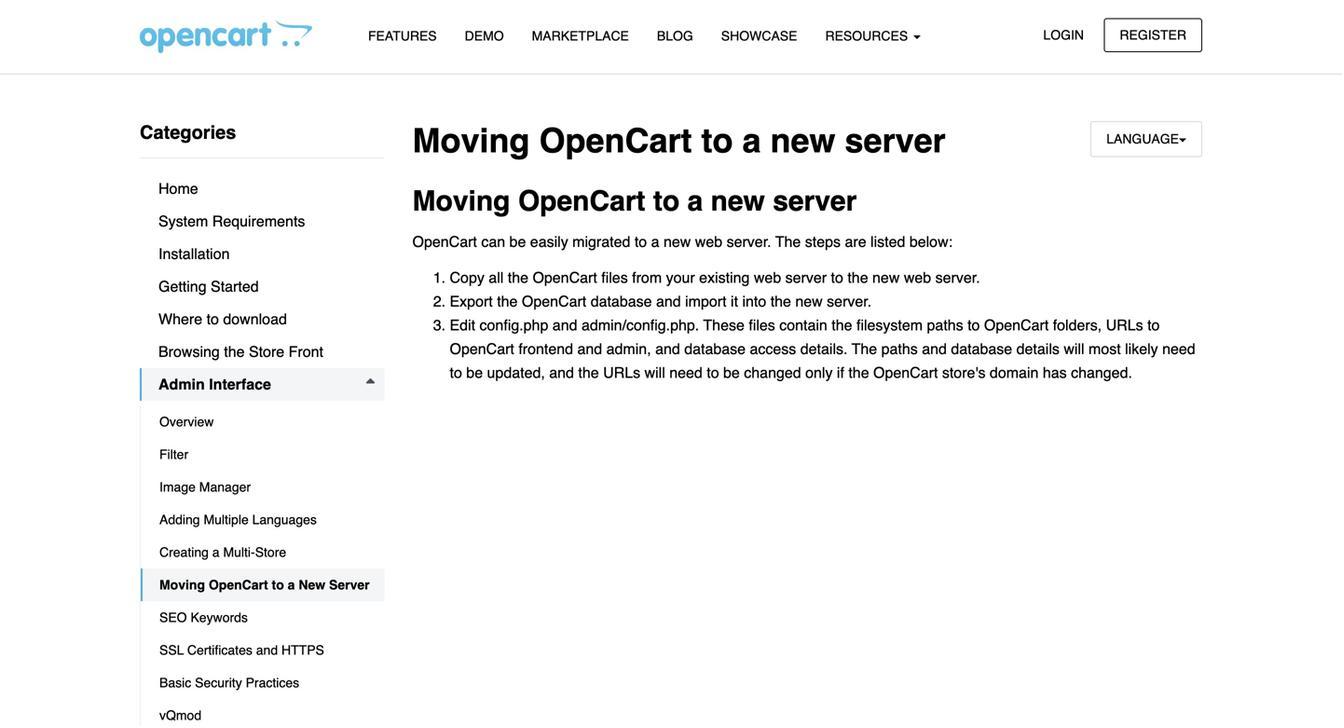 Task type: locate. For each thing, give the bounding box(es) containing it.
the right all
[[508, 269, 529, 286]]

seo keywords
[[159, 610, 248, 625]]

2 vertical spatial moving
[[159, 578, 205, 593]]

the right into
[[771, 293, 792, 310]]

and down your
[[656, 293, 681, 310]]

to
[[702, 122, 733, 160], [654, 185, 680, 217], [635, 233, 647, 251], [831, 269, 844, 286], [207, 311, 219, 328], [968, 317, 981, 334], [1148, 317, 1160, 334], [450, 364, 462, 382], [707, 364, 720, 382], [272, 578, 284, 593]]

adding multiple languages link
[[141, 504, 385, 536]]

started
[[211, 278, 259, 295]]

new
[[771, 122, 836, 160], [711, 185, 765, 217], [664, 233, 691, 251], [873, 269, 900, 286], [796, 293, 823, 310]]

urls up likely
[[1107, 317, 1144, 334]]

filter link
[[141, 438, 385, 471]]

and left admin,
[[578, 340, 603, 358]]

the left steps
[[776, 233, 801, 251]]

creating
[[159, 545, 209, 560]]

and down the frontend
[[549, 364, 574, 382]]

the right if
[[849, 364, 870, 382]]

paths down filesystem
[[882, 340, 918, 358]]

migrated
[[573, 233, 631, 251]]

1 horizontal spatial need
[[1163, 340, 1196, 358]]

store up 'moving opencart to a new server'
[[255, 545, 286, 560]]

access
[[750, 340, 797, 358]]

the down admin/config.php.
[[579, 364, 599, 382]]

the
[[508, 269, 529, 286], [848, 269, 869, 286], [497, 293, 518, 310], [771, 293, 792, 310], [832, 317, 853, 334], [224, 343, 245, 360], [579, 364, 599, 382], [849, 364, 870, 382]]

overview link
[[141, 406, 385, 438]]

urls
[[1107, 317, 1144, 334], [603, 364, 641, 382]]

admin/config.php.
[[582, 317, 700, 334]]

showcase
[[722, 28, 798, 43]]

web down below:
[[904, 269, 932, 286]]

download
[[223, 311, 287, 328]]

demo link
[[451, 20, 518, 52]]

need right likely
[[1163, 340, 1196, 358]]

and up store's
[[922, 340, 947, 358]]

1 horizontal spatial urls
[[1107, 317, 1144, 334]]

database down these
[[685, 340, 746, 358]]

overview
[[159, 415, 214, 429]]

will down folders,
[[1064, 340, 1085, 358]]

0 vertical spatial will
[[1064, 340, 1085, 358]]

2 horizontal spatial web
[[904, 269, 932, 286]]

getting started link
[[140, 270, 385, 303]]

system requirements
[[159, 213, 305, 230]]

into
[[743, 293, 767, 310]]

need down admin/config.php.
[[670, 364, 703, 382]]

1 vertical spatial paths
[[882, 340, 918, 358]]

admin
[[159, 376, 205, 393]]

0 vertical spatial need
[[1163, 340, 1196, 358]]

1 horizontal spatial paths
[[927, 317, 964, 334]]

server. up filesystem
[[827, 293, 872, 310]]

system requirements link
[[140, 205, 385, 238]]

web up existing
[[695, 233, 723, 251]]

1 vertical spatial need
[[670, 364, 703, 382]]

a
[[743, 122, 761, 160], [688, 185, 703, 217], [651, 233, 660, 251], [212, 545, 220, 560], [288, 578, 295, 593]]

will down admin,
[[645, 364, 666, 382]]

frontend
[[519, 340, 574, 358]]

files
[[602, 269, 628, 286], [749, 317, 776, 334]]

multiple
[[204, 512, 249, 527]]

adding
[[159, 512, 200, 527]]

web
[[695, 233, 723, 251], [754, 269, 782, 286], [904, 269, 932, 286]]

are
[[845, 233, 867, 251]]

0 horizontal spatial files
[[602, 269, 628, 286]]

1 horizontal spatial be
[[510, 233, 526, 251]]

be right can
[[510, 233, 526, 251]]

opencart can be easily migrated to a new web server. the steps are listed below:
[[413, 233, 953, 251]]

moving inside moving opencart to a new server link
[[159, 578, 205, 593]]

store
[[249, 343, 285, 360], [255, 545, 286, 560]]

opencart - open source shopping cart solution image
[[140, 20, 312, 53]]

server inside copy all the opencart files from your existing web server to the new web server. export the opencart database and import it into the new server. edit config.php and admin/config.php. these files contain the filesystem paths to opencart folders, urls to opencart frontend and admin, and database access details. the paths and database details will most likely need to be updated, and the urls will need to be changed only if the opencart store's domain has changed.
[[786, 269, 827, 286]]

0 vertical spatial files
[[602, 269, 628, 286]]

practices
[[246, 676, 299, 691]]

1 vertical spatial files
[[749, 317, 776, 334]]

basic
[[159, 676, 191, 691]]

1 vertical spatial urls
[[603, 364, 641, 382]]

database up store's
[[951, 340, 1013, 358]]

admin interface link
[[140, 368, 385, 401]]

1 vertical spatial moving opencart to a new server
[[413, 185, 857, 217]]

showcase link
[[708, 20, 812, 52]]

register
[[1120, 28, 1187, 42]]

and up basic security practices link
[[256, 643, 278, 658]]

0 horizontal spatial the
[[776, 233, 801, 251]]

be
[[510, 233, 526, 251], [467, 364, 483, 382], [724, 364, 740, 382]]

marketplace link
[[518, 20, 643, 52]]

store's
[[943, 364, 986, 382]]

0 horizontal spatial will
[[645, 364, 666, 382]]

seo keywords link
[[141, 601, 385, 634]]

server. up existing
[[727, 233, 772, 251]]

files left from
[[602, 269, 628, 286]]

0 vertical spatial server.
[[727, 233, 772, 251]]

it
[[731, 293, 739, 310]]

home
[[159, 180, 198, 197]]

security
[[195, 676, 242, 691]]

browsing the store front link
[[140, 336, 385, 368]]

installation
[[159, 245, 230, 263]]

be left updated, on the left bottom of the page
[[467, 364, 483, 382]]

browsing the store front
[[159, 343, 324, 360]]

the down filesystem
[[852, 340, 878, 358]]

home link
[[140, 173, 385, 205]]

urls down admin,
[[603, 364, 641, 382]]

1 horizontal spatial the
[[852, 340, 878, 358]]

https
[[282, 643, 324, 658]]

0 horizontal spatial web
[[695, 233, 723, 251]]

copy all the opencart files from your existing web server to the new web server. export the opencart database and import it into the new server. edit config.php and admin/config.php. these files contain the filesystem paths to opencart folders, urls to opencart frontend and admin, and database access details. the paths and database details will most likely need to be updated, and the urls will need to be changed only if the opencart store's domain has changed.
[[450, 269, 1196, 382]]

opencart
[[539, 122, 692, 160], [518, 185, 646, 217], [413, 233, 477, 251], [533, 269, 598, 286], [522, 293, 587, 310], [985, 317, 1049, 334], [450, 340, 515, 358], [874, 364, 939, 382], [209, 578, 268, 593]]

1 horizontal spatial web
[[754, 269, 782, 286]]

features link
[[354, 20, 451, 52]]

1 vertical spatial the
[[852, 340, 878, 358]]

moving opencart to a new server
[[413, 122, 946, 160], [413, 185, 857, 217]]

database up admin/config.php.
[[591, 293, 652, 310]]

the
[[776, 233, 801, 251], [852, 340, 878, 358]]

listed
[[871, 233, 906, 251]]

admin,
[[607, 340, 651, 358]]

server.
[[727, 233, 772, 251], [936, 269, 981, 286], [827, 293, 872, 310]]

0 horizontal spatial server.
[[727, 233, 772, 251]]

most
[[1089, 340, 1122, 358]]

has
[[1043, 364, 1067, 382]]

web up into
[[754, 269, 782, 286]]

2 horizontal spatial database
[[951, 340, 1013, 358]]

1 vertical spatial store
[[255, 545, 286, 560]]

details.
[[801, 340, 848, 358]]

store down where to download link
[[249, 343, 285, 360]]

0 vertical spatial urls
[[1107, 317, 1144, 334]]

files down into
[[749, 317, 776, 334]]

language button
[[1091, 121, 1203, 157]]

system
[[159, 213, 208, 230]]

front
[[289, 343, 324, 360]]

0 vertical spatial moving opencart to a new server
[[413, 122, 946, 160]]

the up interface
[[224, 343, 245, 360]]

server. down below:
[[936, 269, 981, 286]]

be left changed at right
[[724, 364, 740, 382]]

2 vertical spatial server
[[786, 269, 827, 286]]

moving
[[413, 122, 530, 160], [413, 185, 511, 217], [159, 578, 205, 593]]

0 vertical spatial moving
[[413, 122, 530, 160]]

1 horizontal spatial server.
[[827, 293, 872, 310]]

paths up store's
[[927, 317, 964, 334]]

2 horizontal spatial server.
[[936, 269, 981, 286]]

1 moving opencart to a new server from the top
[[413, 122, 946, 160]]



Task type: vqa. For each thing, say whether or not it's contained in the screenshot.
the rightmost the web
yes



Task type: describe. For each thing, give the bounding box(es) containing it.
0 vertical spatial the
[[776, 233, 801, 251]]

basic security practices
[[159, 676, 299, 691]]

admin interface
[[159, 376, 271, 393]]

resources
[[826, 28, 912, 43]]

seo
[[159, 610, 187, 625]]

can
[[481, 233, 506, 251]]

marketplace
[[532, 28, 629, 43]]

details
[[1017, 340, 1060, 358]]

changed
[[744, 364, 802, 382]]

requirements
[[212, 213, 305, 230]]

ssl
[[159, 643, 184, 658]]

where to download link
[[140, 303, 385, 336]]

getting
[[159, 278, 207, 295]]

export
[[450, 293, 493, 310]]

changed.
[[1072, 364, 1133, 382]]

ssl certificates and https link
[[141, 634, 385, 667]]

contain
[[780, 317, 828, 334]]

1 horizontal spatial will
[[1064, 340, 1085, 358]]

0 horizontal spatial be
[[467, 364, 483, 382]]

blog link
[[643, 20, 708, 52]]

the up the config.php
[[497, 293, 518, 310]]

steps
[[805, 233, 841, 251]]

vqmod
[[159, 708, 202, 723]]

the down are
[[848, 269, 869, 286]]

creating a multi-store
[[159, 545, 286, 560]]

register link
[[1105, 18, 1203, 52]]

1 vertical spatial will
[[645, 364, 666, 382]]

1 horizontal spatial database
[[685, 340, 746, 358]]

image manager
[[159, 480, 251, 495]]

0 vertical spatial server
[[845, 122, 946, 160]]

categories
[[140, 122, 236, 143]]

moving opencart to a new server
[[159, 578, 370, 593]]

1 vertical spatial server
[[773, 185, 857, 217]]

config.php
[[480, 317, 549, 334]]

2 moving opencart to a new server from the top
[[413, 185, 857, 217]]

login link
[[1028, 18, 1100, 52]]

where to download
[[159, 311, 287, 328]]

languages
[[252, 512, 317, 527]]

resources link
[[812, 20, 935, 52]]

and down admin/config.php.
[[656, 340, 681, 358]]

folders,
[[1053, 317, 1102, 334]]

only
[[806, 364, 833, 382]]

language
[[1107, 131, 1180, 146]]

basic security practices link
[[141, 667, 385, 699]]

updated,
[[487, 364, 545, 382]]

demo
[[465, 28, 504, 43]]

certificates
[[187, 643, 253, 658]]

ssl certificates and https
[[159, 643, 324, 658]]

0 horizontal spatial paths
[[882, 340, 918, 358]]

server
[[329, 578, 370, 593]]

features
[[368, 28, 437, 43]]

adding multiple languages
[[159, 512, 317, 527]]

image
[[159, 480, 196, 495]]

0 horizontal spatial need
[[670, 364, 703, 382]]

blog
[[657, 28, 694, 43]]

multi-
[[223, 545, 255, 560]]

from
[[632, 269, 662, 286]]

edit
[[450, 317, 476, 334]]

if
[[837, 364, 845, 382]]

keywords
[[191, 610, 248, 625]]

copy
[[450, 269, 485, 286]]

login
[[1044, 28, 1085, 42]]

browsing
[[159, 343, 220, 360]]

manager
[[199, 480, 251, 495]]

where
[[159, 311, 202, 328]]

0 horizontal spatial database
[[591, 293, 652, 310]]

filter
[[159, 447, 188, 462]]

0 horizontal spatial urls
[[603, 364, 641, 382]]

import
[[686, 293, 727, 310]]

0 vertical spatial paths
[[927, 317, 964, 334]]

web for existing
[[754, 269, 782, 286]]

creating a multi-store link
[[141, 536, 385, 569]]

the inside copy all the opencart files from your existing web server to the new web server. export the opencart database and import it into the new server. edit config.php and admin/config.php. these files contain the filesystem paths to opencart folders, urls to opencart frontend and admin, and database access details. the paths and database details will most likely need to be updated, and the urls will need to be changed only if the opencart store's domain has changed.
[[852, 340, 878, 358]]

2 horizontal spatial be
[[724, 364, 740, 382]]

likely
[[1126, 340, 1159, 358]]

1 vertical spatial moving
[[413, 185, 511, 217]]

existing
[[700, 269, 750, 286]]

2 vertical spatial server.
[[827, 293, 872, 310]]

these
[[704, 317, 745, 334]]

0 vertical spatial store
[[249, 343, 285, 360]]

1 horizontal spatial files
[[749, 317, 776, 334]]

moving opencart to a new server link
[[141, 569, 385, 601]]

your
[[666, 269, 695, 286]]

1 vertical spatial server.
[[936, 269, 981, 286]]

getting started
[[159, 278, 259, 295]]

and up the frontend
[[553, 317, 578, 334]]

filesystem
[[857, 317, 923, 334]]

vqmod link
[[141, 699, 385, 726]]

web for new
[[695, 233, 723, 251]]

the up details.
[[832, 317, 853, 334]]

image manager link
[[141, 471, 385, 504]]

below:
[[910, 233, 953, 251]]

domain
[[990, 364, 1039, 382]]



